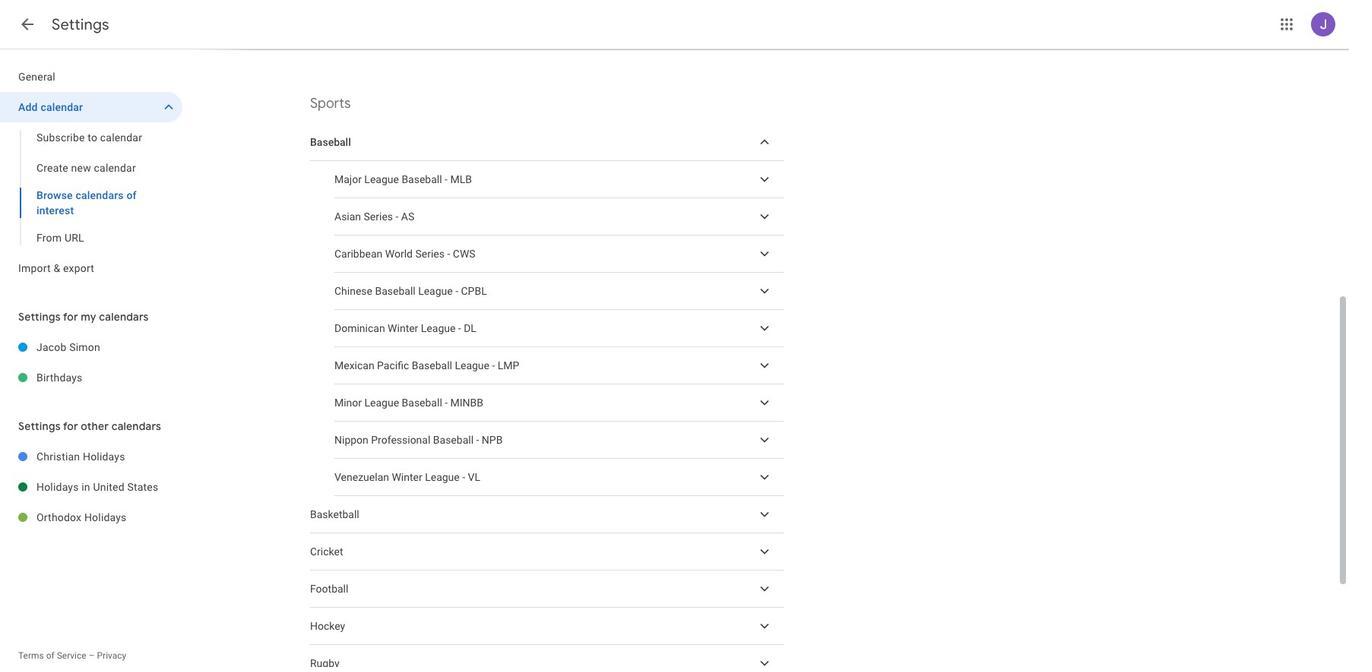 Task type: vqa. For each thing, say whether or not it's contained in the screenshot.
April 4 element
no



Task type: locate. For each thing, give the bounding box(es) containing it.
orthodox holidays
[[36, 512, 127, 524]]

- left minbb
[[445, 397, 448, 409]]

terms of service – privacy
[[18, 651, 126, 661]]

caribbean world series - cws tree item
[[334, 236, 784, 273]]

1 vertical spatial of
[[46, 651, 54, 661]]

calendars right my
[[99, 310, 149, 324]]

1 horizontal spatial series
[[415, 248, 445, 260]]

league
[[364, 173, 399, 185], [418, 285, 453, 297], [421, 322, 456, 334], [455, 359, 489, 372], [364, 397, 399, 409], [425, 471, 460, 483]]

for left other
[[63, 420, 78, 433]]

calendar
[[41, 101, 83, 113], [100, 131, 142, 144], [94, 162, 136, 174]]

&
[[54, 262, 60, 274]]

from url
[[36, 232, 84, 244]]

- left vl
[[462, 471, 465, 483]]

united
[[93, 481, 124, 493]]

dominican
[[334, 322, 385, 334]]

winter down chinese baseball league - cpbl
[[388, 322, 418, 334]]

holidays inside holidays in united states link
[[36, 481, 79, 493]]

- inside tree item
[[447, 248, 450, 260]]

settings for settings
[[52, 15, 109, 34]]

- left dl
[[458, 322, 461, 334]]

1 horizontal spatial of
[[126, 189, 137, 201]]

calendars down create new calendar
[[76, 189, 124, 201]]

1 vertical spatial settings
[[18, 310, 61, 324]]

2 vertical spatial settings
[[18, 420, 61, 433]]

for for other
[[63, 420, 78, 433]]

privacy
[[97, 651, 126, 661]]

world
[[385, 248, 413, 260]]

1 vertical spatial calendar
[[100, 131, 142, 144]]

jacob
[[36, 341, 67, 353]]

terms
[[18, 651, 44, 661]]

series right world
[[415, 248, 445, 260]]

minor
[[334, 397, 362, 409]]

add calendar tree item
[[0, 92, 182, 122]]

baseball left npb
[[433, 434, 474, 446]]

1 vertical spatial winter
[[392, 471, 422, 483]]

import
[[18, 262, 51, 274]]

- left cpbl
[[455, 285, 458, 297]]

- for cws
[[447, 248, 450, 260]]

mexican pacific baseball league - lmp
[[334, 359, 519, 372]]

league inside major league baseball - mlb tree item
[[364, 173, 399, 185]]

- inside tree item
[[476, 434, 479, 446]]

baseball left 'mlb'
[[402, 173, 442, 185]]

league left dl
[[421, 322, 456, 334]]

league left cpbl
[[418, 285, 453, 297]]

baseball
[[310, 136, 351, 148], [402, 173, 442, 185], [375, 285, 416, 297], [412, 359, 452, 372], [402, 397, 442, 409], [433, 434, 474, 446]]

calendars
[[76, 189, 124, 201], [99, 310, 149, 324], [111, 420, 161, 433]]

1 vertical spatial calendars
[[99, 310, 149, 324]]

birthdays link
[[36, 363, 182, 393]]

holidays for christian holidays
[[83, 451, 125, 463]]

holidays up united
[[83, 451, 125, 463]]

add
[[18, 101, 38, 113]]

interest
[[36, 204, 74, 217]]

baseball down world
[[375, 285, 416, 297]]

settings
[[52, 15, 109, 34], [18, 310, 61, 324], [18, 420, 61, 433]]

npb
[[482, 434, 503, 446]]

settings right go back icon in the top of the page
[[52, 15, 109, 34]]

calendar up subscribe
[[41, 101, 83, 113]]

of inside the 'browse calendars of interest'
[[126, 189, 137, 201]]

christian
[[36, 451, 80, 463]]

minor league baseball - minbb tree item
[[334, 385, 784, 422]]

- left the as
[[396, 211, 399, 223]]

holidays
[[83, 451, 125, 463], [36, 481, 79, 493], [84, 512, 127, 524]]

holidays in united states
[[36, 481, 158, 493]]

venezuelan winter league - vl
[[334, 471, 480, 483]]

export
[[63, 262, 94, 274]]

winter inside dominican winter league - dl tree item
[[388, 322, 418, 334]]

holidays down united
[[84, 512, 127, 524]]

nippon professional baseball - npb tree item
[[334, 422, 784, 459]]

0 vertical spatial calendar
[[41, 101, 83, 113]]

0 vertical spatial settings
[[52, 15, 109, 34]]

holidays left in
[[36, 481, 79, 493]]

calendar right to
[[100, 131, 142, 144]]

league left vl
[[425, 471, 460, 483]]

winter for dominican
[[388, 322, 418, 334]]

- left 'mlb'
[[445, 173, 448, 185]]

of right terms at bottom left
[[46, 651, 54, 661]]

1 for from the top
[[63, 310, 78, 324]]

mexican
[[334, 359, 374, 372]]

hockey tree item
[[310, 608, 784, 645]]

christian holidays link
[[36, 442, 182, 472]]

tree
[[0, 62, 182, 283]]

group containing subscribe to calendar
[[0, 122, 182, 253]]

–
[[89, 651, 95, 661]]

holidays inside "christian holidays" link
[[83, 451, 125, 463]]

winter inside "venezuelan winter league - vl" tree item
[[392, 471, 422, 483]]

birthdays tree item
[[0, 363, 182, 393]]

- left cws
[[447, 248, 450, 260]]

hockey
[[310, 620, 345, 632]]

settings for other calendars
[[18, 420, 161, 433]]

orthodox holidays tree item
[[0, 502, 182, 533]]

1 vertical spatial for
[[63, 420, 78, 433]]

privacy link
[[97, 651, 126, 661]]

holidays in united states tree item
[[0, 472, 182, 502]]

baseball inside tree item
[[433, 434, 474, 446]]

of
[[126, 189, 137, 201], [46, 651, 54, 661]]

football tree item
[[310, 571, 784, 608]]

-
[[445, 173, 448, 185], [396, 211, 399, 223], [447, 248, 450, 260], [455, 285, 458, 297], [458, 322, 461, 334], [492, 359, 495, 372], [445, 397, 448, 409], [476, 434, 479, 446], [462, 471, 465, 483]]

0 horizontal spatial series
[[364, 211, 393, 223]]

orthodox
[[36, 512, 82, 524]]

- left npb
[[476, 434, 479, 446]]

group
[[0, 122, 182, 253]]

league inside minor league baseball - minbb tree item
[[364, 397, 399, 409]]

go back image
[[18, 15, 36, 33]]

series
[[364, 211, 393, 223], [415, 248, 445, 260]]

2 vertical spatial holidays
[[84, 512, 127, 524]]

league left lmp
[[455, 359, 489, 372]]

calendar right new at the top left of page
[[94, 162, 136, 174]]

1 vertical spatial holidays
[[36, 481, 79, 493]]

browse
[[36, 189, 73, 201]]

asian series - as
[[334, 211, 414, 223]]

league right minor
[[364, 397, 399, 409]]

for
[[63, 310, 78, 324], [63, 420, 78, 433]]

league inside "venezuelan winter league - vl" tree item
[[425, 471, 460, 483]]

settings up christian
[[18, 420, 61, 433]]

major league baseball - mlb
[[334, 173, 472, 185]]

- for npb
[[476, 434, 479, 446]]

2 vertical spatial calendars
[[111, 420, 161, 433]]

for left my
[[63, 310, 78, 324]]

1 vertical spatial series
[[415, 248, 445, 260]]

calendar for create new calendar
[[94, 162, 136, 174]]

winter down professional
[[392, 471, 422, 483]]

series left the as
[[364, 211, 393, 223]]

league inside dominican winter league - dl tree item
[[421, 322, 456, 334]]

terms of service link
[[18, 651, 86, 661]]

0 vertical spatial for
[[63, 310, 78, 324]]

asian
[[334, 211, 361, 223]]

2 vertical spatial calendar
[[94, 162, 136, 174]]

venezuelan
[[334, 471, 389, 483]]

baseball up nippon professional baseball - npb
[[402, 397, 442, 409]]

league right major
[[364, 173, 399, 185]]

0 vertical spatial series
[[364, 211, 393, 223]]

general
[[18, 71, 55, 83]]

of down create new calendar
[[126, 189, 137, 201]]

settings up jacob
[[18, 310, 61, 324]]

lmp
[[498, 359, 519, 372]]

calendars for my
[[99, 310, 149, 324]]

in
[[82, 481, 90, 493]]

0 vertical spatial calendars
[[76, 189, 124, 201]]

0 vertical spatial holidays
[[83, 451, 125, 463]]

- for mlb
[[445, 173, 448, 185]]

league inside mexican pacific baseball league - lmp tree item
[[455, 359, 489, 372]]

- for dl
[[458, 322, 461, 334]]

0 vertical spatial winter
[[388, 322, 418, 334]]

winter
[[388, 322, 418, 334], [392, 471, 422, 483]]

minor league baseball - minbb
[[334, 397, 483, 409]]

cricket
[[310, 546, 343, 558]]

0 horizontal spatial of
[[46, 651, 54, 661]]

baseball right pacific
[[412, 359, 452, 372]]

major
[[334, 173, 362, 185]]

tree item
[[310, 645, 784, 667]]

calendars up "christian holidays" link
[[111, 420, 161, 433]]

0 vertical spatial of
[[126, 189, 137, 201]]

other
[[81, 420, 109, 433]]

states
[[127, 481, 158, 493]]

2 for from the top
[[63, 420, 78, 433]]

cws
[[453, 248, 475, 260]]

subscribe to calendar
[[36, 131, 142, 144]]

holidays inside orthodox holidays link
[[84, 512, 127, 524]]



Task type: describe. For each thing, give the bounding box(es) containing it.
baseball for nippon
[[433, 434, 474, 446]]

jacob simon tree item
[[0, 332, 182, 363]]

jacob simon
[[36, 341, 100, 353]]

mexican pacific baseball league - lmp tree item
[[334, 347, 784, 385]]

professional
[[371, 434, 430, 446]]

chinese
[[334, 285, 372, 297]]

dl
[[464, 322, 476, 334]]

asian series - as tree item
[[334, 198, 784, 236]]

settings for settings for my calendars
[[18, 310, 61, 324]]

create
[[36, 162, 68, 174]]

chinese baseball league - cpbl tree item
[[334, 273, 784, 310]]

dominican winter league - dl
[[334, 322, 476, 334]]

major league baseball - mlb tree item
[[334, 161, 784, 198]]

vl
[[468, 471, 480, 483]]

chinese baseball league - cpbl
[[334, 285, 487, 297]]

dominican winter league - dl tree item
[[334, 310, 784, 347]]

birthdays
[[36, 372, 82, 384]]

christian holidays
[[36, 451, 125, 463]]

browse calendars of interest
[[36, 189, 137, 217]]

from
[[36, 232, 62, 244]]

import & export
[[18, 262, 94, 274]]

basketball tree item
[[310, 496, 784, 534]]

- for minbb
[[445, 397, 448, 409]]

calendars inside the 'browse calendars of interest'
[[76, 189, 124, 201]]

- left lmp
[[492, 359, 495, 372]]

minbb
[[450, 397, 483, 409]]

add calendar
[[18, 101, 83, 113]]

series inside caribbean world series - cws tree item
[[415, 248, 445, 260]]

baseball for major
[[402, 173, 442, 185]]

winter for venezuelan
[[392, 471, 422, 483]]

cricket tree item
[[310, 534, 784, 571]]

calendars for other
[[111, 420, 161, 433]]

new
[[71, 162, 91, 174]]

christian holidays tree item
[[0, 442, 182, 472]]

to
[[88, 131, 97, 144]]

baseball for mexican
[[412, 359, 452, 372]]

football
[[310, 583, 348, 595]]

nippon
[[334, 434, 368, 446]]

caribbean
[[334, 248, 383, 260]]

service
[[57, 651, 86, 661]]

for for my
[[63, 310, 78, 324]]

holidays for orthodox holidays
[[84, 512, 127, 524]]

baseball down the sports
[[310, 136, 351, 148]]

calendar inside tree item
[[41, 101, 83, 113]]

settings for my calendars
[[18, 310, 149, 324]]

nippon professional baseball - npb
[[334, 434, 503, 446]]

- for cpbl
[[455, 285, 458, 297]]

url
[[65, 232, 84, 244]]

baseball tree item
[[310, 124, 784, 161]]

settings for my calendars tree
[[0, 332, 182, 393]]

mlb
[[450, 173, 472, 185]]

caribbean world series - cws
[[334, 248, 475, 260]]

series inside asian series - as tree item
[[364, 211, 393, 223]]

baseball for minor
[[402, 397, 442, 409]]

tree containing general
[[0, 62, 182, 283]]

pacific
[[377, 359, 409, 372]]

basketball
[[310, 508, 359, 521]]

settings for other calendars tree
[[0, 442, 182, 533]]

league inside chinese baseball league - cpbl tree item
[[418, 285, 453, 297]]

create new calendar
[[36, 162, 136, 174]]

- for vl
[[462, 471, 465, 483]]

sports
[[310, 95, 351, 112]]

settings for settings for other calendars
[[18, 420, 61, 433]]

as
[[401, 211, 414, 223]]

venezuelan winter league - vl tree item
[[334, 459, 784, 496]]

orthodox holidays link
[[36, 502, 182, 533]]

subscribe
[[36, 131, 85, 144]]

cpbl
[[461, 285, 487, 297]]

my
[[81, 310, 96, 324]]

calendar for subscribe to calendar
[[100, 131, 142, 144]]

simon
[[69, 341, 100, 353]]

settings heading
[[52, 15, 109, 34]]

holidays in united states link
[[36, 472, 182, 502]]



